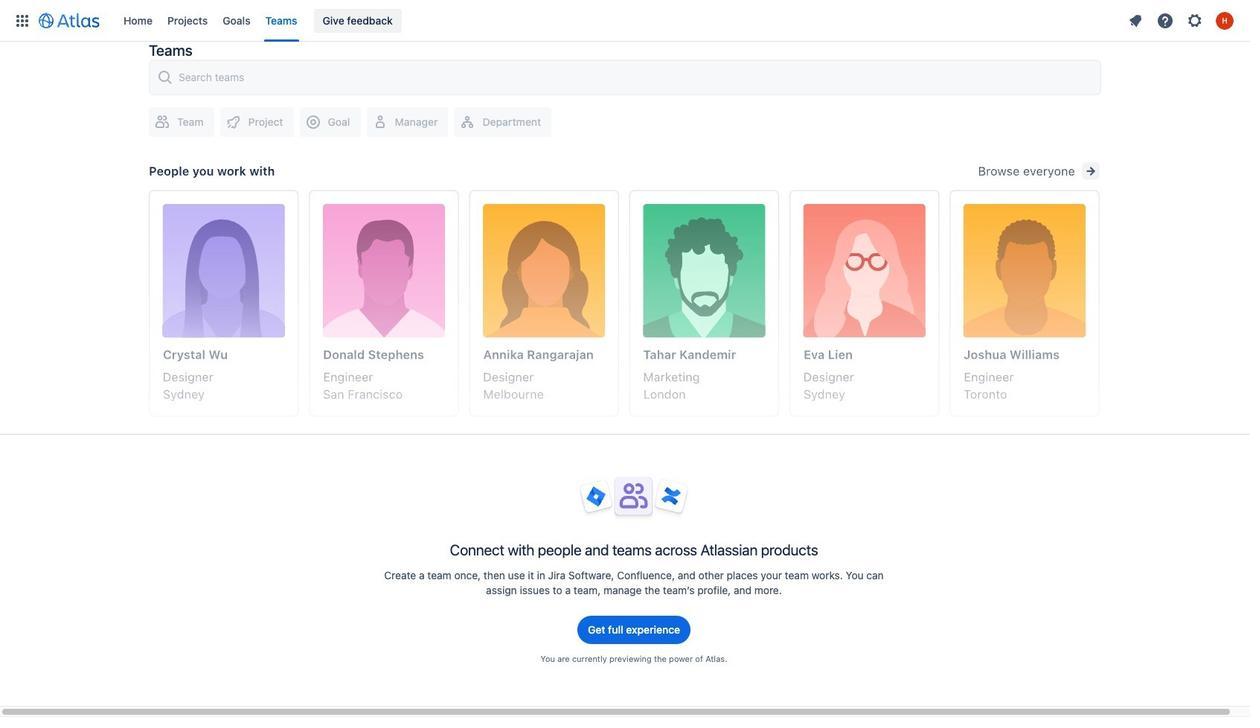 Task type: describe. For each thing, give the bounding box(es) containing it.
settings image
[[1187, 12, 1205, 29]]

notifications image
[[1127, 12, 1145, 29]]

search teams image
[[156, 68, 174, 86]]

help icon image
[[1157, 12, 1175, 29]]

switch to... image
[[13, 12, 31, 29]]

account image
[[1217, 12, 1234, 29]]



Task type: locate. For each thing, give the bounding box(es) containing it.
Search teams field
[[174, 64, 1095, 91]]

list
[[116, 0, 1123, 41], [1123, 9, 1242, 32]]

banner
[[0, 0, 1251, 42]]

top element
[[9, 0, 1123, 41]]



Task type: vqa. For each thing, say whether or not it's contained in the screenshot.
list
yes



